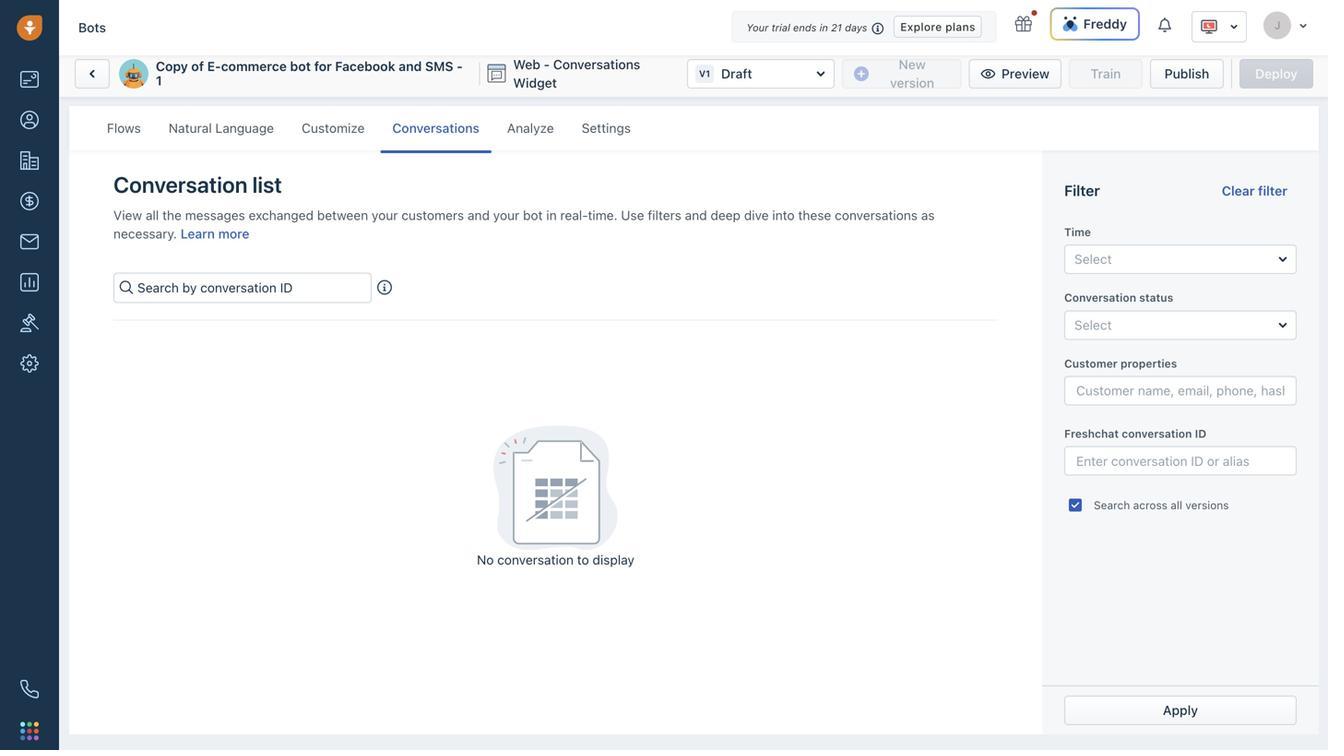 Task type: vqa. For each thing, say whether or not it's contained in the screenshot.
the left the
no



Task type: describe. For each thing, give the bounding box(es) containing it.
bell regular image
[[1159, 16, 1174, 34]]

your
[[747, 22, 769, 34]]

properties image
[[20, 314, 39, 332]]

freddy
[[1084, 16, 1128, 31]]

ends
[[794, 22, 817, 34]]

ic_info_icon image
[[872, 21, 885, 36]]

in
[[820, 22, 829, 34]]

explore
[[901, 20, 943, 33]]

missing translation "unavailable" for locale "en-us" image
[[1201, 18, 1219, 36]]

your trial ends in 21 days
[[747, 22, 868, 34]]



Task type: locate. For each thing, give the bounding box(es) containing it.
explore plans button
[[894, 16, 982, 38]]

days
[[845, 22, 868, 34]]

phone image
[[20, 680, 39, 699]]

freddy button
[[1051, 7, 1141, 41]]

21
[[831, 22, 842, 34]]

ic_arrow_down image
[[1299, 20, 1308, 31]]

explore plans
[[901, 20, 976, 33]]

ic_arrow_down image
[[1230, 20, 1239, 33]]

bots
[[78, 20, 106, 35]]

plans
[[946, 20, 976, 33]]

freshworks switcher image
[[20, 722, 39, 740]]

phone element
[[11, 671, 48, 708]]

trial
[[772, 22, 791, 34]]



